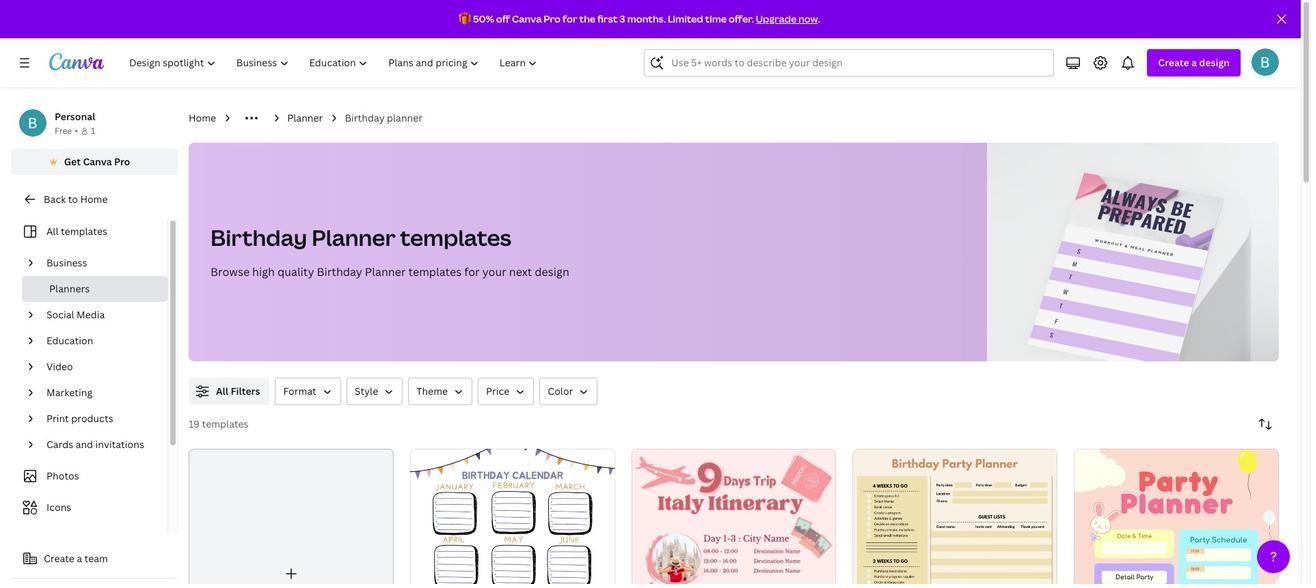 Task type: describe. For each thing, give the bounding box(es) containing it.
19 templates
[[189, 418, 249, 431]]

19
[[189, 418, 200, 431]]

templates right 19
[[202, 418, 249, 431]]

filters
[[231, 385, 260, 398]]

create a design
[[1158, 56, 1230, 69]]

create for create a team
[[44, 552, 74, 565]]

products
[[71, 412, 113, 425]]

all filters
[[216, 385, 260, 398]]

marketing
[[46, 386, 92, 399]]

🎁
[[459, 12, 471, 25]]

the
[[579, 12, 596, 25]]

browse high quality birthday planner templates for your next design
[[211, 265, 569, 280]]

print
[[46, 412, 69, 425]]

back
[[44, 193, 66, 206]]

print products
[[46, 412, 113, 425]]

theme
[[417, 385, 448, 398]]

create for create a design
[[1158, 56, 1189, 69]]

style button
[[346, 378, 403, 405]]

a for design
[[1192, 56, 1197, 69]]

color button
[[540, 378, 598, 405]]

get canva pro
[[64, 155, 130, 168]]

planner link
[[287, 111, 323, 126]]

a for team
[[77, 552, 82, 565]]

cards and invitations link
[[41, 432, 159, 458]]

1 horizontal spatial home
[[189, 111, 216, 124]]

•
[[75, 125, 78, 137]]

back to home link
[[11, 186, 178, 213]]

next
[[509, 265, 532, 280]]

and
[[76, 438, 93, 451]]

theme button
[[408, 378, 472, 405]]

all for all templates
[[46, 225, 58, 238]]

photos link
[[19, 463, 159, 489]]

planners
[[49, 282, 90, 295]]

50%
[[473, 12, 494, 25]]

cards
[[46, 438, 73, 451]]

1
[[91, 125, 95, 137]]

business link
[[41, 250, 159, 276]]

video link
[[41, 354, 159, 380]]

offer.
[[729, 12, 754, 25]]

home link
[[189, 111, 216, 126]]

1 vertical spatial planner
[[312, 223, 396, 252]]

back to home
[[44, 193, 108, 206]]

format
[[283, 385, 316, 398]]

3
[[620, 12, 625, 25]]

limited
[[668, 12, 703, 25]]

all templates
[[46, 225, 107, 238]]

social
[[46, 308, 74, 321]]

cream and orange colorful illustrated cute party planner image
[[1074, 449, 1279, 584]]

invitations
[[95, 438, 144, 451]]

browse
[[211, 265, 250, 280]]

home inside 'link'
[[80, 193, 108, 206]]

price
[[486, 385, 510, 398]]

icons
[[46, 501, 71, 514]]

print products link
[[41, 406, 159, 432]]

photos
[[46, 470, 79, 483]]



Task type: locate. For each thing, give the bounding box(es) containing it.
video
[[46, 360, 73, 373]]

months.
[[627, 12, 666, 25]]

pink modern cute playful italy itinerary notebook planner image
[[631, 449, 836, 584]]

canva
[[512, 12, 542, 25], [83, 155, 112, 168]]

social media
[[46, 308, 105, 321]]

upgrade
[[756, 12, 797, 25]]

0 horizontal spatial create
[[44, 552, 74, 565]]

get
[[64, 155, 81, 168]]

0 vertical spatial a
[[1192, 56, 1197, 69]]

0 vertical spatial home
[[189, 111, 216, 124]]

planner down top level navigation element
[[287, 111, 323, 124]]

a inside dropdown button
[[1192, 56, 1197, 69]]

quality
[[277, 265, 314, 280]]

0 vertical spatial canva
[[512, 12, 542, 25]]

1 vertical spatial birthday
[[211, 223, 307, 252]]

templates
[[400, 223, 511, 252], [61, 225, 107, 238], [408, 265, 462, 280], [202, 418, 249, 431]]

0 horizontal spatial for
[[464, 265, 480, 280]]

templates down back to home
[[61, 225, 107, 238]]

0 horizontal spatial design
[[535, 265, 569, 280]]

media
[[77, 308, 105, 321]]

your
[[482, 265, 507, 280]]

1 vertical spatial pro
[[114, 155, 130, 168]]

off
[[496, 12, 510, 25]]

pro left the
[[544, 12, 561, 25]]

design inside dropdown button
[[1199, 56, 1230, 69]]

all filters button
[[189, 378, 270, 405]]

0 vertical spatial design
[[1199, 56, 1230, 69]]

0 horizontal spatial home
[[80, 193, 108, 206]]

team
[[84, 552, 108, 565]]

birthday down the birthday planner templates
[[317, 265, 362, 280]]

1 vertical spatial home
[[80, 193, 108, 206]]

🎁 50% off canva pro for the first 3 months. limited time offer. upgrade now .
[[459, 12, 820, 25]]

birthday planner templates
[[211, 223, 511, 252]]

get canva pro button
[[11, 149, 178, 175]]

pro inside button
[[114, 155, 130, 168]]

create a design button
[[1147, 49, 1241, 77]]

social media link
[[41, 302, 159, 328]]

design
[[1199, 56, 1230, 69], [535, 265, 569, 280]]

a
[[1192, 56, 1197, 69], [77, 552, 82, 565]]

education link
[[41, 328, 159, 354]]

color
[[548, 385, 573, 398]]

colorful illustrated birthday date calendar planner image
[[410, 449, 615, 584]]

1 horizontal spatial all
[[216, 385, 228, 398]]

top level navigation element
[[120, 49, 549, 77]]

for left the
[[563, 12, 577, 25]]

first
[[597, 12, 618, 25]]

create inside create a design dropdown button
[[1158, 56, 1189, 69]]

templates inside all templates link
[[61, 225, 107, 238]]

time
[[705, 12, 727, 25]]

Sort by button
[[1252, 411, 1279, 438]]

1 horizontal spatial canva
[[512, 12, 542, 25]]

1 horizontal spatial design
[[1199, 56, 1230, 69]]

upgrade now button
[[756, 12, 818, 25]]

0 vertical spatial birthday
[[345, 111, 385, 124]]

now
[[799, 12, 818, 25]]

business
[[46, 256, 87, 269]]

create a team
[[44, 552, 108, 565]]

create a team button
[[11, 546, 178, 573]]

planner
[[387, 111, 423, 124]]

price button
[[478, 378, 534, 405]]

0 vertical spatial for
[[563, 12, 577, 25]]

all templates link
[[19, 219, 159, 245]]

0 horizontal spatial all
[[46, 225, 58, 238]]

templates left your
[[408, 265, 462, 280]]

design right 'next'
[[535, 265, 569, 280]]

create
[[1158, 56, 1189, 69], [44, 552, 74, 565]]

design left brad klo icon
[[1199, 56, 1230, 69]]

neutral colors birthday party planner image
[[853, 449, 1058, 584]]

planner
[[287, 111, 323, 124], [312, 223, 396, 252], [365, 265, 406, 280]]

birthday planner
[[345, 111, 423, 124]]

2 vertical spatial birthday
[[317, 265, 362, 280]]

create inside create a team "button"
[[44, 552, 74, 565]]

icons link
[[19, 495, 159, 521]]

all inside button
[[216, 385, 228, 398]]

0 vertical spatial all
[[46, 225, 58, 238]]

high
[[252, 265, 275, 280]]

to
[[68, 193, 78, 206]]

free •
[[55, 125, 78, 137]]

1 horizontal spatial pro
[[544, 12, 561, 25]]

.
[[818, 12, 820, 25]]

cards and invitations
[[46, 438, 144, 451]]

0 vertical spatial pro
[[544, 12, 561, 25]]

pro
[[544, 12, 561, 25], [114, 155, 130, 168]]

pro up back to home 'link'
[[114, 155, 130, 168]]

0 horizontal spatial canva
[[83, 155, 112, 168]]

all down back
[[46, 225, 58, 238]]

education
[[46, 334, 93, 347]]

1 horizontal spatial for
[[563, 12, 577, 25]]

0 horizontal spatial a
[[77, 552, 82, 565]]

None search field
[[644, 49, 1054, 77]]

format button
[[275, 378, 341, 405]]

templates up your
[[400, 223, 511, 252]]

all for all filters
[[216, 385, 228, 398]]

2 vertical spatial planner
[[365, 265, 406, 280]]

personal
[[55, 110, 95, 123]]

0 vertical spatial planner
[[287, 111, 323, 124]]

birthday
[[345, 111, 385, 124], [211, 223, 307, 252], [317, 265, 362, 280]]

1 vertical spatial a
[[77, 552, 82, 565]]

birthday left planner
[[345, 111, 385, 124]]

free
[[55, 125, 72, 137]]

1 horizontal spatial a
[[1192, 56, 1197, 69]]

style
[[355, 385, 378, 398]]

1 vertical spatial design
[[535, 265, 569, 280]]

all left filters
[[216, 385, 228, 398]]

for
[[563, 12, 577, 25], [464, 265, 480, 280]]

planner down the birthday planner templates
[[365, 265, 406, 280]]

canva right get
[[83, 155, 112, 168]]

planner up browse high quality birthday planner templates for your next design
[[312, 223, 396, 252]]

1 vertical spatial for
[[464, 265, 480, 280]]

canva right off
[[512, 12, 542, 25]]

0 horizontal spatial pro
[[114, 155, 130, 168]]

home
[[189, 111, 216, 124], [80, 193, 108, 206]]

0 vertical spatial create
[[1158, 56, 1189, 69]]

1 vertical spatial create
[[44, 552, 74, 565]]

1 vertical spatial canva
[[83, 155, 112, 168]]

birthday for birthday planner
[[345, 111, 385, 124]]

birthday for birthday planner templates
[[211, 223, 307, 252]]

marketing link
[[41, 380, 159, 406]]

Search search field
[[672, 50, 1045, 76]]

brad klo image
[[1252, 49, 1279, 76]]

a inside "button"
[[77, 552, 82, 565]]

1 vertical spatial all
[[216, 385, 228, 398]]

birthday up high
[[211, 223, 307, 252]]

all
[[46, 225, 58, 238], [216, 385, 228, 398]]

1 horizontal spatial create
[[1158, 56, 1189, 69]]

birthday planner templates image
[[987, 143, 1279, 362], [1028, 173, 1223, 375]]

for left your
[[464, 265, 480, 280]]

canva inside button
[[83, 155, 112, 168]]



Task type: vqa. For each thing, say whether or not it's contained in the screenshot.
Birthday related to Birthday Planner templates
yes



